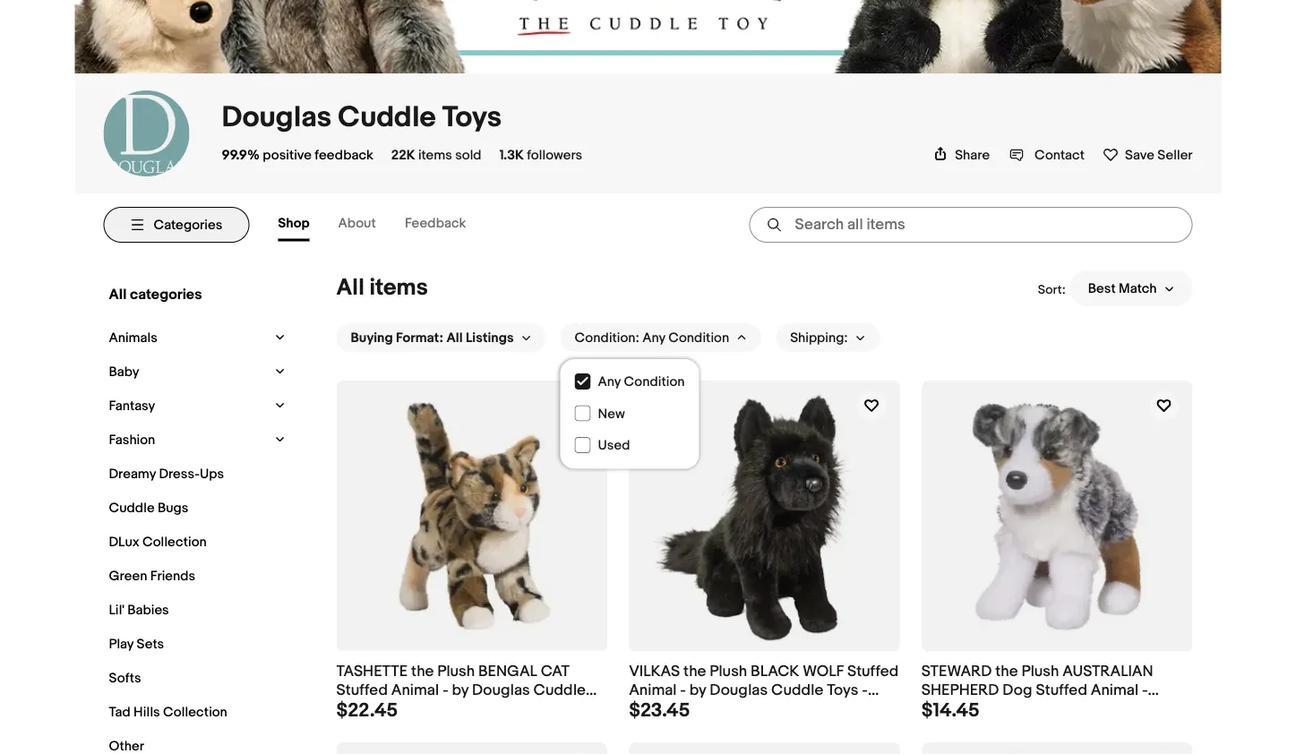 Task type: vqa. For each thing, say whether or not it's contained in the screenshot.
Contact
yes



Task type: locate. For each thing, give the bounding box(es) containing it.
the right "steward"
[[996, 663, 1019, 682]]

2 horizontal spatial stuffed
[[1036, 681, 1088, 700]]

1 horizontal spatial all
[[337, 275, 365, 302]]

1 vertical spatial condition
[[624, 375, 685, 391]]

australian
[[1063, 663, 1154, 682]]

play sets
[[109, 637, 164, 653]]

2 by from the left
[[690, 681, 707, 700]]

-
[[443, 681, 449, 700], [681, 681, 686, 700], [862, 681, 868, 700], [1143, 681, 1149, 700], [372, 700, 378, 719], [1019, 700, 1025, 719]]

collection
[[142, 535, 207, 551], [163, 705, 227, 721]]

vilkas the plush black wolf stuffed animal - by douglas cuddle toys - #4166 : quick view image
[[629, 381, 901, 653]]

douglas inside vilkas the plush black wolf stuffed animal - by douglas cuddle toys - #4166
[[710, 681, 768, 700]]

animal inside tashette the plush bengal cat stuffed animal - by douglas cuddle toys - #1862
[[391, 681, 439, 700]]

0 horizontal spatial animal
[[391, 681, 439, 700]]

by right vilkas in the bottom of the page
[[690, 681, 707, 700]]

tashette the plush bengal cat stuffed animal - by douglas cuddle toys - #1862 : quick view image
[[337, 381, 608, 653]]

condition
[[669, 330, 730, 346], [624, 375, 685, 391]]

fashion link
[[104, 428, 268, 453]]

lil'
[[109, 603, 125, 619]]

2 horizontal spatial all
[[447, 330, 463, 346]]

play sets link
[[104, 633, 279, 658]]

buying format: all listings button
[[337, 324, 546, 353]]

format:
[[396, 330, 444, 346]]

by left bengal
[[452, 681, 469, 700]]

tashette the plush bengal cat stuffed animal - by douglas cuddle toys - #1862
[[337, 663, 586, 719]]

fantasy
[[109, 399, 155, 415]]

plush for $23.45
[[710, 663, 748, 682]]

dlux collection link
[[104, 530, 279, 556]]

babies
[[128, 603, 169, 619]]

collection inside dlux collection link
[[142, 535, 207, 551]]

contact
[[1035, 147, 1085, 163]]

all inside buying format: all listings dropdown button
[[447, 330, 463, 346]]

0 vertical spatial any
[[643, 330, 666, 346]]

queenie the plush german shepherd dog stuffed animal - douglas cuddle toys #3982 : quick view image
[[630, 745, 899, 755]]

1 by from the left
[[452, 681, 469, 700]]

items up format:
[[370, 275, 428, 302]]

new
[[598, 406, 625, 423]]

all inside all categories link
[[109, 286, 127, 304]]

save
[[1126, 147, 1155, 163]]

menu
[[561, 367, 700, 470]]

items right 22k
[[419, 147, 452, 163]]

lil' babies
[[109, 603, 169, 619]]

match
[[1119, 281, 1157, 297]]

stuffed for vilkas the plush black wolf stuffed animal - by douglas cuddle toys - #4166
[[848, 663, 899, 682]]

tab list
[[278, 209, 495, 242]]

douglas up positive
[[222, 101, 332, 136]]

2 plush from the left
[[710, 663, 748, 682]]

collection down bugs
[[142, 535, 207, 551]]

hills
[[134, 705, 160, 721]]

$23.45
[[629, 700, 691, 723]]

all right format:
[[447, 330, 463, 346]]

by inside vilkas the plush black wolf stuffed animal - by douglas cuddle toys - #4166
[[690, 681, 707, 700]]

toys inside steward the plush australian shepherd dog stuffed animal - douglas toys - #4019
[[984, 700, 1015, 719]]

all for all items
[[337, 275, 365, 302]]

by inside tashette the plush bengal cat stuffed animal - by douglas cuddle toys - #1862
[[452, 681, 469, 700]]

shepherd
[[922, 681, 1000, 700]]

plush left bengal
[[438, 663, 475, 682]]

stuffed inside steward the plush australian shepherd dog stuffed animal - douglas toys - #4019
[[1036, 681, 1088, 700]]

the inside vilkas the plush black wolf stuffed animal - by douglas cuddle toys - #4166
[[684, 663, 707, 682]]

3 animal from the left
[[1091, 681, 1139, 700]]

douglas for vilkas
[[710, 681, 768, 700]]

2 horizontal spatial plush
[[1022, 663, 1060, 682]]

any condition
[[598, 375, 685, 391]]

0 vertical spatial condition
[[669, 330, 730, 346]]

the inside steward the plush australian shepherd dog stuffed animal - douglas toys - #4019
[[996, 663, 1019, 682]]

condition inside checkbox item
[[624, 375, 685, 391]]

cuddle inside cuddle bugs link
[[109, 501, 155, 517]]

plush inside vilkas the plush black wolf stuffed animal - by douglas cuddle toys - #4166
[[710, 663, 748, 682]]

buying format: all listings
[[351, 330, 514, 346]]

douglas inside tashette the plush bengal cat stuffed animal - by douglas cuddle toys - #1862
[[472, 681, 530, 700]]

2 the from the left
[[684, 663, 707, 682]]

plush
[[438, 663, 475, 682], [710, 663, 748, 682], [1022, 663, 1060, 682]]

all categories link
[[104, 282, 285, 308]]

any
[[643, 330, 666, 346], [598, 375, 621, 391]]

best match
[[1089, 281, 1157, 297]]

best
[[1089, 281, 1116, 297]]

cuddle
[[338, 101, 436, 136], [109, 501, 155, 517], [534, 681, 586, 700], [772, 681, 824, 700]]

steward the plush australian shepherd dog stuffed animal - douglas toys - #4019 : quick view image
[[922, 381, 1193, 653]]

toys
[[442, 101, 502, 136], [827, 681, 859, 700], [337, 700, 368, 719], [984, 700, 1015, 719]]

0 vertical spatial collection
[[142, 535, 207, 551]]

animal
[[391, 681, 439, 700], [629, 681, 677, 700], [1091, 681, 1139, 700]]

toys down tashette
[[337, 700, 368, 719]]

green friends
[[109, 569, 195, 585]]

douglas left the cat
[[472, 681, 530, 700]]

condition up the any condition
[[669, 330, 730, 346]]

animal inside vilkas the plush black wolf stuffed animal - by douglas cuddle toys - #4166
[[629, 681, 677, 700]]

1 horizontal spatial the
[[684, 663, 707, 682]]

seller
[[1158, 147, 1193, 163]]

all up buying
[[337, 275, 365, 302]]

0 horizontal spatial the
[[411, 663, 434, 682]]

0 horizontal spatial by
[[452, 681, 469, 700]]

douglas for steward
[[922, 700, 980, 719]]

2 animal from the left
[[629, 681, 677, 700]]

douglas inside steward the plush australian shepherd dog stuffed animal - douglas toys - #4019
[[922, 700, 980, 719]]

toys right black
[[827, 681, 859, 700]]

0 horizontal spatial stuffed
[[337, 681, 388, 700]]

0 vertical spatial items
[[419, 147, 452, 163]]

3 the from the left
[[996, 663, 1019, 682]]

collection down softs link
[[163, 705, 227, 721]]

1 vertical spatial items
[[370, 275, 428, 302]]

all for all categories
[[109, 286, 127, 304]]

cuddle bugs link
[[104, 496, 279, 522]]

tashette
[[337, 663, 408, 682]]

ups
[[200, 467, 224, 483]]

1 animal from the left
[[391, 681, 439, 700]]

cuddle inside vilkas the plush black wolf stuffed animal - by douglas cuddle toys - #4166
[[772, 681, 824, 700]]

menu containing any condition
[[561, 367, 700, 470]]

cuddle bugs
[[109, 501, 188, 517]]

dreamy dress-ups
[[109, 467, 224, 483]]

by
[[452, 681, 469, 700], [690, 681, 707, 700]]

1 horizontal spatial animal
[[629, 681, 677, 700]]

by for #4166
[[690, 681, 707, 700]]

plush inside steward the plush australian shepherd dog stuffed animal - douglas toys - #4019
[[1022, 663, 1060, 682]]

animal inside steward the plush australian shepherd dog stuffed animal - douglas toys - #4019
[[1091, 681, 1139, 700]]

dreamy dress-ups link
[[104, 462, 279, 487]]

any up the any condition
[[643, 330, 666, 346]]

feedback
[[405, 216, 466, 232]]

stuffed inside tashette the plush bengal cat stuffed animal - by douglas cuddle toys - #1862
[[337, 681, 388, 700]]

shop
[[278, 216, 310, 232]]

tad hills collection
[[109, 705, 227, 721]]

the
[[411, 663, 434, 682], [684, 663, 707, 682], [996, 663, 1019, 682]]

douglas up queenie the plush german shepherd dog stuffed animal - douglas cuddle toys #3982 : quick view image
[[710, 681, 768, 700]]

0 horizontal spatial any
[[598, 375, 621, 391]]

douglas
[[222, 101, 332, 136], [472, 681, 530, 700], [710, 681, 768, 700], [922, 700, 980, 719]]

1 plush from the left
[[438, 663, 475, 682]]

plush left black
[[710, 663, 748, 682]]

stuffed
[[848, 663, 899, 682], [337, 681, 388, 700], [1036, 681, 1088, 700]]

items inside tab panel
[[370, 275, 428, 302]]

tad
[[109, 705, 131, 721]]

1 vertical spatial any
[[598, 375, 621, 391]]

share
[[956, 147, 990, 163]]

3 plush from the left
[[1022, 663, 1060, 682]]

99.9% positive feedback
[[222, 147, 374, 163]]

the up the #1862
[[411, 663, 434, 682]]

condition up new checkbox item
[[624, 375, 685, 391]]

1 vertical spatial collection
[[163, 705, 227, 721]]

black
[[751, 663, 800, 682]]

#4019
[[1028, 700, 1071, 719]]

stuffed inside vilkas the plush black wolf stuffed animal - by douglas cuddle toys - #4166
[[848, 663, 899, 682]]

2 horizontal spatial animal
[[1091, 681, 1139, 700]]

all up animals
[[109, 286, 127, 304]]

1 horizontal spatial by
[[690, 681, 707, 700]]

condition: any condition
[[575, 330, 730, 346]]

the right vilkas in the bottom of the page
[[684, 663, 707, 682]]

cuddle inside tashette the plush bengal cat stuffed animal - by douglas cuddle toys - #1862
[[534, 681, 586, 700]]

toys inside tashette the plush bengal cat stuffed animal - by douglas cuddle toys - #1862
[[337, 700, 368, 719]]

douglas cuddle toys
[[222, 101, 502, 136]]

plush up #4019
[[1022, 663, 1060, 682]]

0 horizontal spatial all
[[109, 286, 127, 304]]

vilkas the plush black wolf stuffed animal - by douglas cuddle toys - #4166 button
[[629, 663, 901, 719]]

douglas down "steward"
[[922, 700, 980, 719]]

animals link
[[104, 326, 268, 351]]

dlux
[[109, 535, 139, 551]]

1 the from the left
[[411, 663, 434, 682]]

cat
[[541, 663, 569, 682]]

1 horizontal spatial plush
[[710, 663, 748, 682]]

1 horizontal spatial any
[[643, 330, 666, 346]]

douglas for tashette
[[472, 681, 530, 700]]

any up the new
[[598, 375, 621, 391]]

any condition checkbox item
[[561, 367, 700, 399]]

1 horizontal spatial stuffed
[[848, 663, 899, 682]]

all items
[[337, 275, 428, 302]]

Search all items field
[[750, 207, 1193, 243]]

stuffed for tashette the plush bengal cat stuffed animal - by douglas cuddle toys - #1862
[[337, 681, 388, 700]]

tab list containing shop
[[278, 209, 495, 242]]

items
[[419, 147, 452, 163], [370, 275, 428, 302]]

toys right $14.45
[[984, 700, 1015, 719]]

2 horizontal spatial the
[[996, 663, 1019, 682]]

0 horizontal spatial plush
[[438, 663, 475, 682]]



Task type: describe. For each thing, give the bounding box(es) containing it.
the for $23.45
[[684, 663, 707, 682]]

contact link
[[1010, 147, 1085, 163]]

softs
[[109, 671, 141, 687]]

buying
[[351, 330, 393, 346]]

dress-
[[159, 467, 200, 483]]

bugs
[[158, 501, 188, 517]]

1.3k followers
[[500, 147, 583, 163]]

all categories
[[109, 286, 202, 304]]

friends
[[150, 569, 195, 585]]

about
[[338, 216, 376, 232]]

items for 22k
[[419, 147, 452, 163]]

condition:
[[575, 330, 640, 346]]

bengal
[[479, 663, 538, 682]]

green
[[109, 569, 147, 585]]

green friends link
[[104, 565, 279, 590]]

$14.45
[[922, 700, 980, 723]]

toys inside vilkas the plush black wolf stuffed animal - by douglas cuddle toys - #4166
[[827, 681, 859, 700]]

condition inside dropdown button
[[669, 330, 730, 346]]

all items tab panel
[[104, 257, 1193, 755]]

any inside dropdown button
[[643, 330, 666, 346]]

22k
[[392, 147, 415, 163]]

lil' babies link
[[104, 599, 279, 624]]

vilkas
[[629, 663, 680, 682]]

softs link
[[104, 667, 279, 692]]

sets
[[137, 637, 164, 653]]

animals
[[109, 331, 158, 347]]

best match button
[[1071, 271, 1193, 307]]

categories
[[154, 217, 223, 233]]

categories
[[130, 286, 202, 304]]

baby link
[[104, 360, 268, 385]]

save seller
[[1126, 147, 1193, 163]]

play
[[109, 637, 134, 653]]

menu inside the all items tab panel
[[561, 367, 700, 470]]

new checkbox item
[[561, 399, 700, 431]]

wolf
[[803, 663, 844, 682]]

steward
[[922, 663, 992, 682]]

fantasy link
[[104, 394, 268, 419]]

items for all
[[370, 275, 428, 302]]

douglas cuddle toys image
[[104, 91, 190, 177]]

any inside checkbox item
[[598, 375, 621, 391]]

22k items sold
[[392, 147, 482, 163]]

steward the plush australian shepherd dog stuffed animal - douglas toys - #4019 button
[[922, 663, 1193, 719]]

collection inside tad hills collection link
[[163, 705, 227, 721]]

animal for #4166
[[629, 681, 677, 700]]

99.9%
[[222, 147, 260, 163]]

dlux collection
[[109, 535, 207, 551]]

dog
[[1003, 681, 1033, 700]]

save seller button
[[1103, 144, 1193, 163]]

the for $14.45
[[996, 663, 1019, 682]]

the inside tashette the plush bengal cat stuffed animal - by douglas cuddle toys - #1862
[[411, 663, 434, 682]]

listings
[[466, 330, 514, 346]]

by for #1862
[[452, 681, 469, 700]]

tad hills collection link
[[104, 701, 279, 726]]

plush inside tashette the plush bengal cat stuffed animal - by douglas cuddle toys - #1862
[[438, 663, 475, 682]]

used
[[598, 438, 631, 454]]

steward the plush australian shepherd dog stuffed animal - douglas toys - #4019
[[922, 663, 1154, 719]]

feedback
[[315, 147, 374, 163]]

douglas cuddle toys link
[[222, 101, 502, 136]]

shipping:
[[791, 330, 848, 346]]

sold
[[455, 147, 482, 163]]

baby
[[109, 365, 139, 381]]

tashette the plush bengal cat stuffed animal - by douglas cuddle toys - #1862 button
[[337, 663, 608, 719]]

toys up sold
[[442, 101, 502, 136]]

#4166
[[629, 700, 672, 719]]

1.3k
[[500, 147, 524, 163]]

#1862
[[381, 700, 423, 719]]

$22.45
[[337, 700, 398, 723]]

dreamy
[[109, 467, 156, 483]]

fashion
[[109, 433, 155, 449]]

vilkas the plush black wolf stuffed animal - by douglas cuddle toys - #4166
[[629, 663, 899, 719]]

brushy the plush hamster stuffed animal - by douglas cuddle toys - #1511 : quick view image
[[338, 745, 607, 755]]

used checkbox item
[[561, 431, 700, 463]]

hi-wire the plush black squirrel stuffed animal - by douglas cuddle toys - #4153 : quick view image
[[923, 745, 1192, 755]]

plush for $14.45
[[1022, 663, 1060, 682]]

shipping: button
[[776, 324, 881, 353]]

categories button
[[104, 207, 249, 243]]

condition: any condition button
[[561, 324, 762, 353]]

sort:
[[1038, 283, 1066, 298]]

followers
[[527, 147, 583, 163]]

positive
[[263, 147, 312, 163]]

animal for #1862
[[391, 681, 439, 700]]



